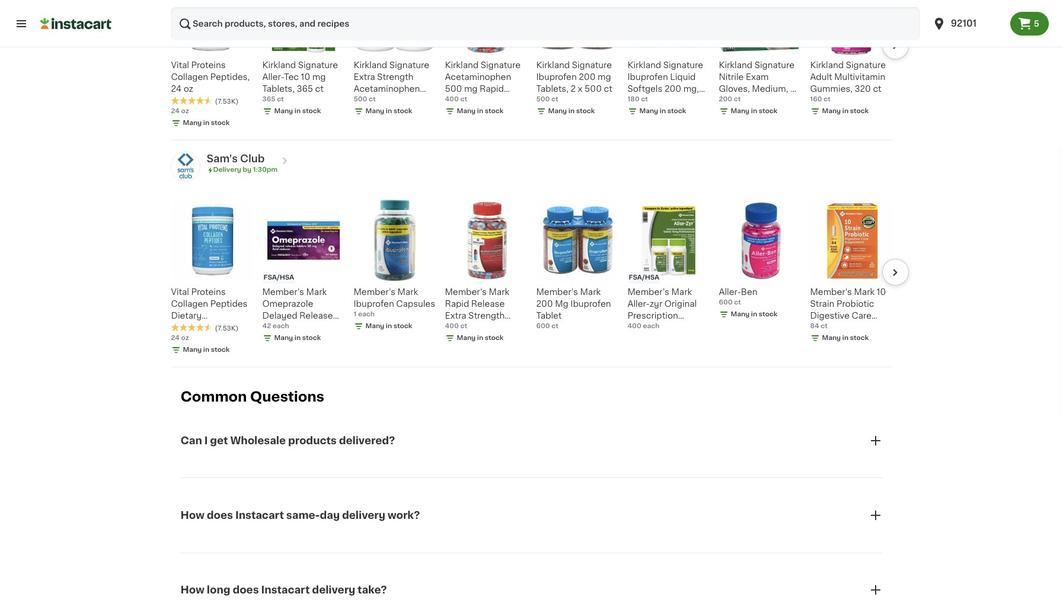 Task type: locate. For each thing, give the bounding box(es) containing it.
ibuprofen inside kirkland signature ibuprofen liquid softgels 200 mg, 360 ct
[[628, 73, 668, 81]]

signature inside kirkland signature aller-tec 10 mg tablets, 365 ct 365 ct
[[298, 61, 338, 70]]

instacart inside "dropdown button"
[[235, 511, 284, 521]]

collagen
[[171, 73, 208, 81], [171, 300, 208, 308]]

1,000
[[354, 109, 377, 117]]

antihistamine
[[643, 347, 701, 356]]

collagen inside vital proteins collagen peptides dietary supplement, unflavored
[[171, 300, 208, 308]]

600 inside the member's mark 200 mg ibuprofen tablet 600 ct
[[536, 323, 550, 330]]

signature inside kirkland signature ibuprofen liquid softgels 200 mg, 360 ct
[[663, 61, 703, 70]]

care
[[852, 312, 872, 320]]

2 member's from the left
[[354, 288, 395, 296]]

0 horizontal spatial strength
[[377, 73, 414, 81]]

0 horizontal spatial rapid
[[445, 300, 469, 308]]

many in stock for aller-ben
[[731, 311, 778, 318]]

5 mark from the left
[[672, 288, 692, 296]]

4 mark from the left
[[580, 288, 601, 296]]

x
[[578, 85, 583, 93], [719, 97, 724, 105]]

delivery
[[213, 167, 241, 173]]

2 vertical spatial oz
[[181, 335, 189, 341]]

1 (7.53k) from the top
[[215, 99, 239, 105]]

0 vertical spatial collagen
[[171, 73, 208, 81]]

member's mark 200 mg ibuprofen tablet 600 ct
[[536, 288, 611, 330]]

★★★★★
[[171, 97, 213, 105], [171, 97, 213, 105], [171, 324, 213, 332], [171, 324, 213, 332]]

3 member's from the left
[[445, 288, 487, 296]]

instacart inside dropdown button
[[261, 586, 310, 596]]

rapid up the gelcaps,
[[480, 85, 504, 93]]

4 member's from the left
[[536, 288, 578, 296]]

member's up tablet
[[536, 288, 578, 296]]

peptides,
[[210, 73, 250, 81]]

0 vertical spatial capsules
[[396, 300, 435, 308]]

in down 20 in the bottom of the page
[[295, 335, 301, 341]]

ibuprofen inside kirkland signature ibuprofen 200 mg tablets, 2 x 500 ct 500 ct
[[536, 73, 577, 81]]

0 horizontal spatial fsa/hsa
[[264, 274, 294, 281]]

signature for kirkland signature extra strength acetaminophen 500 mg caplets, 1,000 ct
[[389, 61, 429, 70]]

mg up the allergy
[[628, 347, 641, 356]]

in down kirkland signature ibuprofen 200 mg tablets, 2 x 500 ct 500 ct
[[569, 108, 575, 115]]

ct
[[315, 85, 324, 93], [604, 85, 613, 93], [873, 85, 882, 93], [277, 96, 284, 103], [369, 96, 376, 103], [460, 96, 467, 103], [552, 96, 558, 103], [641, 96, 648, 103], [734, 96, 741, 103], [824, 96, 831, 103], [647, 97, 655, 105], [745, 97, 753, 105], [379, 109, 387, 117], [464, 109, 473, 117], [734, 299, 741, 306], [460, 323, 467, 330], [552, 323, 559, 330], [821, 323, 828, 330]]

tec
[[284, 73, 299, 81]]

1 vertical spatial aller-
[[719, 288, 741, 296]]

can i get wholesale products delivered?
[[181, 436, 395, 446]]

2 fsa/hsa from the left
[[629, 274, 660, 281]]

2 vital from the top
[[171, 288, 189, 296]]

1 92101 button from the left
[[925, 7, 1010, 40]]

in down member's mark ibuprofen capsules 1 each
[[386, 323, 392, 330]]

kirkland for kirkland signature aller-tec 10 mg tablets, 365 ct 365 ct
[[262, 61, 296, 70]]

2 mark from the left
[[398, 288, 418, 296]]

(7.53k) down peptides,
[[215, 99, 239, 105]]

ct inside kirkland signature nitrile exam gloves, medium, 2 x 200 ct
[[745, 97, 753, 105]]

kirkland inside kirkland signature adult multivitamin gummies, 320 ct 160 ct
[[810, 61, 844, 70]]

stock for kirkland signature ibuprofen liquid softgels 200 mg, 360 ct
[[668, 108, 686, 115]]

proteins inside vital proteins collagen peptides dietary supplement, unflavored
[[191, 288, 226, 296]]

0 vertical spatial instacart
[[235, 511, 284, 521]]

0 vertical spatial 400 ct
[[445, 96, 467, 103]]

2 kirkland from the left
[[354, 61, 387, 70]]

in down kirkland signature ibuprofen liquid softgels 200 mg, 360 ct
[[660, 108, 666, 115]]

2 vertical spatial release
[[300, 312, 333, 320]]

2 signature from the left
[[389, 61, 429, 70]]

instacart
[[235, 511, 284, 521], [261, 586, 310, 596]]

1 vertical spatial release
[[471, 300, 505, 308]]

0 horizontal spatial 600
[[536, 323, 550, 330]]

in for aller-ben
[[751, 311, 757, 318]]

1 item carousel region from the top
[[154, 0, 909, 135]]

(7.53k) down peptides
[[215, 325, 239, 332]]

unflavored
[[171, 336, 217, 344]]

stock
[[302, 108, 321, 115], [394, 108, 412, 115], [485, 108, 504, 115], [576, 108, 595, 115], [668, 108, 686, 115], [759, 108, 778, 115], [850, 108, 869, 115], [211, 120, 230, 127], [759, 311, 778, 318], [394, 323, 412, 330], [302, 335, 321, 341], [485, 335, 504, 341], [850, 335, 869, 341], [211, 347, 230, 353]]

proteins inside vital proteins collagen peptides, 24 oz
[[191, 61, 226, 70]]

member's inside member's mark ibuprofen capsules 1 each
[[354, 288, 395, 296]]

0 vertical spatial rapid
[[480, 85, 504, 93]]

1 vertical spatial 400 ct
[[445, 323, 467, 330]]

0 vertical spatial acetaminophen
[[445, 73, 511, 81]]

24 oz down vital proteins collagen peptides, 24 oz
[[171, 108, 189, 115]]

how inside "dropdown button"
[[181, 511, 205, 521]]

rapid up pain
[[445, 300, 469, 308]]

1 vertical spatial vital
[[171, 288, 189, 296]]

release left the gelcaps,
[[445, 97, 479, 105]]

3 signature from the left
[[481, 61, 521, 70]]

1 vertical spatial (7.53k)
[[215, 325, 239, 332]]

item carousel region
[[154, 0, 909, 135], [154, 195, 909, 368]]

6 kirkland from the left
[[719, 61, 753, 70]]

oz
[[184, 85, 193, 93], [181, 108, 189, 115], [181, 335, 189, 341]]

tablets, inside kirkland signature aller-tec 10 mg tablets, 365 ct 365 ct
[[262, 85, 295, 93]]

kirkland signature nitrile exam gloves, medium, 2 x 200 ct
[[719, 61, 796, 105]]

600 right original
[[719, 299, 733, 306]]

(7.53k) for supplement,
[[215, 325, 239, 332]]

signature for kirkland signature nitrile exam gloves, medium, 2 x 200 ct
[[755, 61, 795, 70]]

0 horizontal spatial extra
[[354, 73, 375, 81]]

200 inside the member's mark 200 mg ibuprofen tablet 600 ct
[[536, 300, 553, 308]]

4 signature from the left
[[572, 61, 612, 70]]

2 24 from the top
[[171, 108, 180, 115]]

2 horizontal spatial aller-
[[719, 288, 741, 296]]

acetaminophen inside kirkland signature acetaminophen 500 mg rapid release gelcaps, 400 ct
[[445, 73, 511, 81]]

3 24 from the top
[[171, 335, 180, 341]]

many in stock
[[274, 108, 321, 115], [366, 108, 412, 115], [457, 108, 504, 115], [548, 108, 595, 115], [640, 108, 686, 115], [731, 108, 778, 115], [822, 108, 869, 115], [183, 120, 230, 127], [731, 311, 778, 318], [366, 323, 412, 330], [274, 335, 321, 341], [457, 335, 504, 341], [822, 335, 869, 341], [183, 347, 230, 353]]

acid
[[323, 324, 342, 332]]

fsa/hsa up omeprazole
[[264, 274, 294, 281]]

3 kirkland from the left
[[445, 61, 479, 70]]

1 vertical spatial strength
[[469, 312, 505, 320]]

1 vertical spatial 365
[[262, 96, 275, 103]]

400 ct
[[445, 96, 467, 103], [445, 323, 467, 330]]

kirkland inside kirkland signature aller-tec 10 mg tablets, 365 ct 365 ct
[[262, 61, 296, 70]]

x for 200
[[719, 97, 724, 105]]

1 vertical spatial 24 oz
[[171, 335, 189, 341]]

mg inside the member's mark 200 mg ibuprofen tablet 600 ct
[[555, 300, 569, 308]]

collagen left peptides,
[[171, 73, 208, 81]]

1 vertical spatial delivery
[[312, 586, 355, 596]]

0 horizontal spatial aller-
[[262, 73, 284, 81]]

mark inside member's mark aller-zyr original prescription strenght cetrizine hydrochloride 10 mg antihistamine allergy tablets
[[672, 288, 692, 296]]

0 vertical spatial 10
[[301, 73, 310, 81]]

signature inside kirkland signature nitrile exam gloves, medium, 2 x 200 ct
[[755, 61, 795, 70]]

in down caplets,
[[386, 108, 392, 115]]

signature inside kirkland signature extra strength acetaminophen 500 mg caplets, 1,000 ct
[[389, 61, 429, 70]]

1 horizontal spatial fsa/hsa
[[629, 274, 660, 281]]

2 2 from the left
[[790, 85, 796, 93]]

in down medium,
[[751, 108, 757, 115]]

stock for kirkland signature acetaminophen 500 mg rapid release gelcaps, 400 ct
[[485, 108, 504, 115]]

5 signature from the left
[[663, 61, 703, 70]]

1 horizontal spatial aller-
[[628, 300, 650, 308]]

1 horizontal spatial 10
[[690, 336, 699, 344]]

acetaminophen inside kirkland signature extra strength acetaminophen 500 mg caplets, 1,000 ct
[[354, 85, 420, 93]]

2 horizontal spatial tablets
[[659, 359, 689, 368]]

1 vertical spatial 600
[[536, 323, 550, 330]]

in down supplement
[[843, 335, 849, 341]]

in for member's mark omeprazole delayed release tablets 20 mg acid reducer tablets
[[295, 335, 301, 341]]

mark for release
[[489, 288, 509, 296]]

wholesale
[[230, 436, 286, 446]]

proteins
[[191, 61, 226, 70], [191, 288, 226, 296]]

2 horizontal spatial each
[[643, 323, 660, 330]]

signature for kirkland signature adult multivitamin gummies, 320 ct 160 ct
[[846, 61, 886, 70]]

1 vertical spatial x
[[719, 97, 724, 105]]

how inside dropdown button
[[181, 586, 205, 596]]

1 horizontal spatial extra
[[445, 312, 466, 320]]

0 horizontal spatial 10
[[301, 73, 310, 81]]

kirkland inside kirkland signature ibuprofen liquid softgels 200 mg, 360 ct
[[628, 61, 661, 70]]

1 vertical spatial acetaminophen
[[354, 85, 420, 93]]

stock for aller-ben
[[759, 311, 778, 318]]

0 horizontal spatial x
[[578, 85, 583, 93]]

1 vertical spatial proteins
[[191, 288, 226, 296]]

0 vertical spatial 24
[[171, 85, 182, 93]]

0 vertical spatial (7.53k)
[[215, 99, 239, 105]]

signature inside kirkland signature adult multivitamin gummies, 320 ct 160 ct
[[846, 61, 886, 70]]

member's up pain
[[445, 288, 487, 296]]

capsules
[[396, 300, 435, 308], [810, 336, 849, 344]]

acetaminophen up the gelcaps,
[[445, 73, 511, 81]]

in for kirkland signature nitrile exam gloves, medium, 2 x 200 ct
[[751, 108, 757, 115]]

2 inside kirkland signature nitrile exam gloves, medium, 2 x 200 ct
[[790, 85, 796, 93]]

nitrile
[[719, 73, 744, 81]]

delivery right day
[[342, 511, 385, 521]]

signature inside kirkland signature ibuprofen 200 mg tablets, 2 x 500 ct 500 ct
[[572, 61, 612, 70]]

0 vertical spatial extra
[[354, 73, 375, 81]]

2 vertical spatial mg
[[628, 347, 641, 356]]

None search field
[[171, 7, 920, 40]]

0 horizontal spatial tablets,
[[262, 85, 295, 93]]

many for kirkland signature nitrile exam gloves, medium, 2 x 200 ct
[[731, 108, 750, 115]]

0 vertical spatial tablets
[[262, 324, 292, 332]]

vital inside vital proteins collagen peptides, 24 oz
[[171, 61, 189, 70]]

tablets down delayed
[[262, 324, 292, 332]]

member's mark aller-zyr original prescription strenght cetrizine hydrochloride 10 mg antihistamine allergy tablets
[[628, 288, 704, 368]]

mg
[[312, 73, 326, 81], [598, 73, 611, 81], [464, 85, 478, 93], [373, 97, 386, 105]]

1 signature from the left
[[298, 61, 338, 70]]

ibuprofen inside the member's mark 200 mg ibuprofen tablet 600 ct
[[571, 300, 611, 308]]

1 vertical spatial how
[[181, 586, 205, 596]]

1 horizontal spatial x
[[719, 97, 724, 105]]

each down prescription
[[643, 323, 660, 330]]

take?
[[358, 586, 387, 596]]

in down the 'ben'
[[751, 311, 757, 318]]

mark inside member's mark 10 strain probiotic digestive care supplement capsules
[[854, 288, 875, 296]]

aller- for member's mark aller-zyr original prescription strenght cetrizine hydrochloride 10 mg antihistamine allergy tablets
[[628, 300, 650, 308]]

2 for tablets,
[[571, 85, 576, 93]]

does
[[207, 511, 233, 521], [233, 586, 259, 596]]

2 vertical spatial aller-
[[628, 300, 650, 308]]

0 vertical spatial oz
[[184, 85, 193, 93]]

42 each
[[262, 323, 289, 330]]

mg right 20 in the bottom of the page
[[308, 324, 321, 332]]

member's inside member's mark 10 strain probiotic digestive care supplement capsules
[[810, 288, 852, 296]]

member's for capsules
[[354, 288, 395, 296]]

1 400 ct from the top
[[445, 96, 467, 103]]

1 proteins from the top
[[191, 61, 226, 70]]

mark for zyr
[[672, 288, 692, 296]]

each down delayed
[[273, 323, 289, 330]]

x for 500
[[578, 85, 583, 93]]

200 inside kirkland signature ibuprofen 200 mg tablets, 2 x 500 ct 500 ct
[[579, 73, 596, 81]]

1 mark from the left
[[306, 288, 327, 296]]

release up reliever
[[471, 300, 505, 308]]

extra
[[354, 73, 375, 81], [445, 312, 466, 320]]

in for kirkland signature adult multivitamin gummies, 320 ct
[[843, 108, 849, 115]]

member's mark ibuprofen capsules 1 each
[[354, 288, 435, 318]]

360
[[628, 97, 644, 105]]

2 92101 button from the left
[[932, 7, 1003, 40]]

400 ct left the gelcaps,
[[445, 96, 467, 103]]

2 vertical spatial 10
[[690, 336, 699, 344]]

collagen inside vital proteins collagen peptides, 24 oz
[[171, 73, 208, 81]]

dietary
[[171, 312, 202, 320]]

mark inside the member's mark 200 mg ibuprofen tablet 600 ct
[[580, 288, 601, 296]]

6 signature from the left
[[755, 61, 795, 70]]

ibuprofen inside member's mark ibuprofen capsules 1 each
[[354, 300, 394, 308]]

many for member's mark omeprazole delayed release tablets 20 mg acid reducer tablets
[[274, 335, 293, 341]]

1 horizontal spatial 600
[[719, 299, 733, 306]]

1 vital from the top
[[171, 61, 189, 70]]

extra up pain
[[445, 312, 466, 320]]

5 member's from the left
[[628, 288, 669, 296]]

release inside member's mark omeprazole delayed release tablets 20 mg acid reducer tablets
[[300, 312, 333, 320]]

2 tablets, from the left
[[536, 85, 569, 93]]

1 vertical spatial capsules
[[810, 336, 849, 344]]

2 inside kirkland signature ibuprofen 200 mg tablets, 2 x 500 ct 500 ct
[[571, 85, 576, 93]]

600 down tablet
[[536, 323, 550, 330]]

mg inside member's mark aller-zyr original prescription strenght cetrizine hydrochloride 10 mg antihistamine allergy tablets
[[628, 347, 641, 356]]

0 vertical spatial 600
[[719, 299, 733, 306]]

365
[[297, 85, 313, 93], [262, 96, 275, 103]]

24 for vital proteins collagen peptides dietary supplement, unflavored
[[171, 335, 180, 341]]

1 vertical spatial 24
[[171, 108, 180, 115]]

1 vertical spatial mg
[[308, 324, 321, 332]]

many in stock for member's mark ibuprofen capsules
[[366, 323, 412, 330]]

20
[[295, 324, 305, 332]]

1 how from the top
[[181, 511, 205, 521]]

extra up the 500 ct
[[354, 73, 375, 81]]

aller- for kirkland signature aller-tec 10 mg tablets, 365 ct 365 ct
[[262, 73, 284, 81]]

tablets,
[[262, 85, 295, 93], [536, 85, 569, 93]]

member's up 1
[[354, 288, 395, 296]]

ct inside kirkland signature ibuprofen liquid softgels 200 mg, 360 ct
[[647, 97, 655, 105]]

1 horizontal spatial mg
[[555, 300, 569, 308]]

0 vertical spatial x
[[578, 85, 583, 93]]

1 vertical spatial does
[[233, 586, 259, 596]]

1 horizontal spatial each
[[358, 311, 375, 318]]

fsa/hsa for member's mark omeprazole delayed release tablets 20 mg acid reducer tablets
[[264, 274, 294, 281]]

strength up reliever
[[469, 312, 505, 320]]

aller-
[[262, 73, 284, 81], [719, 288, 741, 296], [628, 300, 650, 308]]

400 ct up pain
[[445, 323, 467, 330]]

1 horizontal spatial rapid
[[480, 85, 504, 93]]

2 (7.53k) from the top
[[215, 325, 239, 332]]

signature inside kirkland signature acetaminophen 500 mg rapid release gelcaps, 400 ct
[[481, 61, 521, 70]]

1 horizontal spatial tablets,
[[536, 85, 569, 93]]

member's for mg
[[536, 288, 578, 296]]

mark inside member's mark ibuprofen capsules 1 each
[[398, 288, 418, 296]]

gloves,
[[719, 85, 750, 93]]

0 horizontal spatial 2
[[571, 85, 576, 93]]

delivery left take?
[[312, 586, 355, 596]]

strength
[[377, 73, 414, 81], [469, 312, 505, 320]]

x inside kirkland signature ibuprofen 200 mg tablets, 2 x 500 ct 500 ct
[[578, 85, 583, 93]]

member's up strain
[[810, 288, 852, 296]]

0 vertical spatial delivery
[[342, 511, 385, 521]]

0 vertical spatial does
[[207, 511, 233, 521]]

mg
[[555, 300, 569, 308], [308, 324, 321, 332], [628, 347, 641, 356]]

24 oz down supplement,
[[171, 335, 189, 341]]

many for kirkland signature ibuprofen 200 mg tablets, 2 x 500 ct
[[548, 108, 567, 115]]

2 vertical spatial tablets
[[659, 359, 689, 368]]

0 vertical spatial 365
[[297, 85, 313, 93]]

mg,
[[684, 85, 699, 93]]

1 2 from the left
[[571, 85, 576, 93]]

1 horizontal spatial tablets
[[300, 336, 330, 344]]

tablets down 20 in the bottom of the page
[[300, 336, 330, 344]]

1 vertical spatial collagen
[[171, 300, 208, 308]]

6 mark from the left
[[854, 288, 875, 296]]

600
[[719, 299, 733, 306], [536, 323, 550, 330]]

release up acid at the bottom of page
[[300, 312, 333, 320]]

delivery inside dropdown button
[[312, 586, 355, 596]]

1 vertical spatial instacart
[[261, 586, 310, 596]]

aller- inside kirkland signature aller-tec 10 mg tablets, 365 ct 365 ct
[[262, 73, 284, 81]]

mg up tablet
[[555, 300, 569, 308]]

kirkland inside kirkland signature extra strength acetaminophen 500 mg caplets, 1,000 ct
[[354, 61, 387, 70]]

mg inside kirkland signature extra strength acetaminophen 500 mg caplets, 1,000 ct
[[373, 97, 386, 105]]

kirkland
[[262, 61, 296, 70], [354, 61, 387, 70], [445, 61, 479, 70], [536, 61, 570, 70], [628, 61, 661, 70], [719, 61, 753, 70], [810, 61, 844, 70]]

tablets
[[262, 324, 292, 332], [300, 336, 330, 344], [659, 359, 689, 368]]

2 item carousel region from the top
[[154, 195, 909, 368]]

stock for member's mark omeprazole delayed release tablets 20 mg acid reducer tablets
[[302, 335, 321, 341]]

0 vertical spatial how
[[181, 511, 205, 521]]

mg inside kirkland signature aller-tec 10 mg tablets, 365 ct 365 ct
[[312, 73, 326, 81]]

1 horizontal spatial strength
[[469, 312, 505, 320]]

many for kirkland signature extra strength acetaminophen 500 mg caplets, 1,000 ct
[[366, 108, 384, 115]]

supplement
[[810, 324, 861, 332]]

2 400 ct from the top
[[445, 323, 467, 330]]

400 for member's mark aller-zyr original prescription strenght cetrizine hydrochloride 10 mg antihistamine allergy tablets
[[628, 323, 641, 330]]

each right 1
[[358, 311, 375, 318]]

in down the gelcaps,
[[477, 108, 483, 115]]

member's up zyr
[[628, 288, 669, 296]]

mark for capsules
[[398, 288, 418, 296]]

ct inside kirkland signature extra strength acetaminophen 500 mg caplets, 1,000 ct
[[379, 109, 387, 117]]

many in stock for kirkland signature adult multivitamin gummies, 320 ct
[[822, 108, 869, 115]]

member's up omeprazole
[[262, 288, 304, 296]]

500
[[445, 85, 462, 93], [585, 85, 602, 93], [354, 96, 367, 103], [536, 96, 550, 103], [354, 97, 371, 105]]

mark inside member's mark omeprazole delayed release tablets 20 mg acid reducer tablets
[[306, 288, 327, 296]]

2 proteins from the top
[[191, 288, 226, 296]]

5 kirkland from the left
[[628, 61, 661, 70]]

stock for member's mark rapid release extra strength acetaminophen pain reliever
[[485, 335, 504, 341]]

160
[[810, 96, 822, 103]]

acetaminophen up reliever
[[445, 324, 511, 332]]

kirkland signature ibuprofen 200 mg tablets, 2 x 500 ct 500 ct
[[536, 61, 613, 103]]

rapid
[[480, 85, 504, 93], [445, 300, 469, 308]]

0 vertical spatial vital
[[171, 61, 189, 70]]

in down unflavored
[[203, 347, 209, 353]]

0 vertical spatial proteins
[[191, 61, 226, 70]]

acetaminophen up caplets,
[[354, 85, 420, 93]]

1 member's from the left
[[262, 288, 304, 296]]

gelcaps,
[[481, 97, 517, 105]]

liquid
[[670, 73, 696, 81]]

kirkland inside kirkland signature ibuprofen 200 mg tablets, 2 x 500 ct 500 ct
[[536, 61, 570, 70]]

0 vertical spatial release
[[445, 97, 479, 105]]

in down gummies,
[[843, 108, 849, 115]]

7 signature from the left
[[846, 61, 886, 70]]

get
[[210, 436, 228, 446]]

release inside kirkland signature acetaminophen 500 mg rapid release gelcaps, 400 ct
[[445, 97, 479, 105]]

1 vertical spatial 10
[[877, 288, 886, 296]]

strength inside kirkland signature extra strength acetaminophen 500 mg caplets, 1,000 ct
[[377, 73, 414, 81]]

0 horizontal spatial mg
[[308, 324, 321, 332]]

1 horizontal spatial 2
[[790, 85, 796, 93]]

1 vertical spatial extra
[[445, 312, 466, 320]]

2 horizontal spatial 10
[[877, 288, 886, 296]]

200 inside kirkland signature nitrile exam gloves, medium, 2 x 200 ct
[[726, 97, 743, 105]]

2 24 oz from the top
[[171, 335, 189, 341]]

release
[[445, 97, 479, 105], [471, 300, 505, 308], [300, 312, 333, 320]]

tablets down antihistamine
[[659, 359, 689, 368]]

0 horizontal spatial each
[[273, 323, 289, 330]]

proteins up peptides,
[[191, 61, 226, 70]]

how long does instacart delivery take? button
[[181, 570, 883, 601]]

common questions
[[181, 391, 324, 404]]

caplets,
[[388, 97, 423, 105]]

member's inside the "member's mark rapid release extra strength acetaminophen pain reliever"
[[445, 288, 487, 296]]

1 horizontal spatial capsules
[[810, 336, 849, 344]]

aller- inside member's mark aller-zyr original prescription strenght cetrizine hydrochloride 10 mg antihistamine allergy tablets
[[628, 300, 650, 308]]

mark inside the "member's mark rapid release extra strength acetaminophen pain reliever"
[[489, 288, 509, 296]]

1 collagen from the top
[[171, 73, 208, 81]]

signature for kirkland signature acetaminophen 500 mg rapid release gelcaps, 400 ct
[[481, 61, 521, 70]]

questions
[[250, 391, 324, 404]]

delivery by 1:30pm
[[213, 167, 278, 173]]

0 vertical spatial aller-
[[262, 73, 284, 81]]

2 collagen from the top
[[171, 300, 208, 308]]

item carousel region containing vital proteins collagen peptides, 24 oz
[[154, 0, 909, 135]]

24
[[171, 85, 182, 93], [171, 108, 180, 115], [171, 335, 180, 341]]

collagen up dietary
[[171, 300, 208, 308]]

member's inside member's mark omeprazole delayed release tablets 20 mg acid reducer tablets
[[262, 288, 304, 296]]

sam's
[[207, 154, 238, 164]]

24 inside vital proteins collagen peptides, 24 oz
[[171, 85, 182, 93]]

0 vertical spatial strength
[[377, 73, 414, 81]]

0 vertical spatial mg
[[555, 300, 569, 308]]

200
[[579, 73, 596, 81], [665, 85, 681, 93], [719, 96, 732, 103], [726, 97, 743, 105], [536, 300, 553, 308]]

kirkland inside kirkland signature acetaminophen 500 mg rapid release gelcaps, 400 ct
[[445, 61, 479, 70]]

6 member's from the left
[[810, 288, 852, 296]]

1 vertical spatial item carousel region
[[154, 195, 909, 368]]

1 vertical spatial rapid
[[445, 300, 469, 308]]

acetaminophen
[[445, 73, 511, 81], [354, 85, 420, 93], [445, 324, 511, 332]]

collagen for dietary
[[171, 300, 208, 308]]

x inside kirkland signature nitrile exam gloves, medium, 2 x 200 ct
[[719, 97, 724, 105]]

allergy
[[628, 359, 657, 368]]

2 horizontal spatial mg
[[628, 347, 641, 356]]

fsa/hsa up zyr
[[629, 274, 660, 281]]

signature
[[298, 61, 338, 70], [389, 61, 429, 70], [481, 61, 521, 70], [572, 61, 612, 70], [663, 61, 703, 70], [755, 61, 795, 70], [846, 61, 886, 70]]

2 how from the top
[[181, 586, 205, 596]]

many for kirkland signature aller-tec 10 mg tablets, 365 ct
[[274, 108, 293, 115]]

0 vertical spatial 24 oz
[[171, 108, 189, 115]]

delivery
[[342, 511, 385, 521], [312, 586, 355, 596]]

tablets inside member's mark aller-zyr original prescription strenght cetrizine hydrochloride 10 mg antihistamine allergy tablets
[[659, 359, 689, 368]]

2 vertical spatial 24
[[171, 335, 180, 341]]

1 24 oz from the top
[[171, 108, 189, 115]]

4 kirkland from the left
[[536, 61, 570, 70]]

1 kirkland from the left
[[262, 61, 296, 70]]

adult
[[810, 73, 832, 81]]

1 vertical spatial oz
[[181, 108, 189, 115]]

many in stock for kirkland signature nitrile exam gloves, medium, 2 x 200 ct
[[731, 108, 778, 115]]

ct inside the member's mark 200 mg ibuprofen tablet 600 ct
[[552, 323, 559, 330]]

0 horizontal spatial tablets
[[262, 324, 292, 332]]

3 mark from the left
[[489, 288, 509, 296]]

strength up caplets,
[[377, 73, 414, 81]]

kirkland inside kirkland signature nitrile exam gloves, medium, 2 x 200 ct
[[719, 61, 753, 70]]

many for kirkland signature acetaminophen 500 mg rapid release gelcaps, 400 ct
[[457, 108, 476, 115]]

stock for kirkland signature ibuprofen 200 mg tablets, 2 x 500 ct
[[576, 108, 595, 115]]

(7.53k) for oz
[[215, 99, 239, 105]]

in up sam's
[[203, 120, 209, 127]]

10
[[301, 73, 310, 81], [877, 288, 886, 296], [690, 336, 699, 344]]

kirkland for kirkland signature nitrile exam gloves, medium, 2 x 200 ct
[[719, 61, 753, 70]]

member's for zyr
[[628, 288, 669, 296]]

7 kirkland from the left
[[810, 61, 844, 70]]

many for aller-ben
[[731, 311, 750, 318]]

1 tablets, from the left
[[262, 85, 295, 93]]

ct inside aller-ben 600 ct
[[734, 299, 741, 306]]

member's for release
[[445, 288, 487, 296]]

1 vertical spatial tablets
[[300, 336, 330, 344]]

0 vertical spatial item carousel region
[[154, 0, 909, 135]]

many for member's mark ibuprofen capsules
[[366, 323, 384, 330]]

in right pain
[[477, 335, 483, 341]]

member's inside member's mark aller-zyr original prescription strenght cetrizine hydrochloride 10 mg antihistamine allergy tablets
[[628, 288, 669, 296]]

2
[[571, 85, 576, 93], [790, 85, 796, 93]]

strength inside the "member's mark rapid release extra strength acetaminophen pain reliever"
[[469, 312, 505, 320]]

0 horizontal spatial capsules
[[396, 300, 435, 308]]

0 horizontal spatial 365
[[262, 96, 275, 103]]

day
[[320, 511, 340, 521]]

ibuprofen
[[536, 73, 577, 81], [628, 73, 668, 81], [354, 300, 394, 308], [571, 300, 611, 308]]

vital inside vital proteins collagen peptides dietary supplement, unflavored
[[171, 288, 189, 296]]

in down kirkland signature aller-tec 10 mg tablets, 365 ct 365 ct
[[295, 108, 301, 115]]

1 24 from the top
[[171, 85, 182, 93]]

member's inside the member's mark 200 mg ibuprofen tablet 600 ct
[[536, 288, 578, 296]]

1 fsa/hsa from the left
[[264, 274, 294, 281]]

fsa/hsa
[[264, 274, 294, 281], [629, 274, 660, 281]]

proteins up peptides
[[191, 288, 226, 296]]



Task type: vqa. For each thing, say whether or not it's contained in the screenshot.
the leftmost Pizza
no



Task type: describe. For each thing, give the bounding box(es) containing it.
aller- inside aller-ben 600 ct
[[719, 288, 741, 296]]

ben
[[741, 288, 758, 296]]

each for hydrochloride
[[643, 323, 660, 330]]

180
[[628, 96, 640, 103]]

club
[[240, 154, 265, 164]]

400 ct for mg
[[445, 96, 467, 103]]

proteins for peptides
[[191, 288, 226, 296]]

in for kirkland signature extra strength acetaminophen 500 mg caplets, 1,000 ct
[[386, 108, 392, 115]]

stock for kirkland signature nitrile exam gloves, medium, 2 x 200 ct
[[759, 108, 778, 115]]

oz inside vital proteins collagen peptides, 24 oz
[[184, 85, 193, 93]]

kirkland signature ibuprofen liquid softgels 200 mg, 360 ct
[[628, 61, 703, 105]]

42
[[262, 323, 271, 330]]

how does instacart same-day delivery work? button
[[181, 495, 883, 537]]

prescription
[[628, 312, 678, 320]]

member's mark rapid release extra strength acetaminophen pain reliever
[[445, 288, 511, 344]]

supplement,
[[171, 324, 224, 332]]

oz for vital proteins collagen peptides dietary supplement, unflavored
[[181, 335, 189, 341]]

1
[[354, 311, 357, 318]]

softgels
[[628, 85, 663, 93]]

each for acid
[[273, 323, 289, 330]]

vital for vital proteins collagen peptides, 24 oz
[[171, 61, 189, 70]]

1 horizontal spatial 365
[[297, 85, 313, 93]]

in for kirkland signature aller-tec 10 mg tablets, 365 ct
[[295, 108, 301, 115]]

signature for kirkland signature aller-tec 10 mg tablets, 365 ct 365 ct
[[298, 61, 338, 70]]

tablets, inside kirkland signature ibuprofen 200 mg tablets, 2 x 500 ct 500 ct
[[536, 85, 569, 93]]

hydrochloride
[[628, 336, 687, 344]]

work?
[[388, 511, 420, 521]]

vital proteins collagen peptides, 24 oz
[[171, 61, 250, 93]]

200 ct
[[719, 96, 741, 103]]

pain
[[445, 336, 463, 344]]

kirkland for kirkland signature ibuprofen liquid softgels 200 mg, 360 ct
[[628, 61, 661, 70]]

rapid inside kirkland signature acetaminophen 500 mg rapid release gelcaps, 400 ct
[[480, 85, 504, 93]]

i
[[204, 436, 208, 446]]

84
[[810, 323, 819, 330]]

mark for mg
[[580, 288, 601, 296]]

multivitamin
[[835, 73, 886, 81]]

can i get wholesale products delivered? button
[[181, 420, 883, 462]]

500 inside kirkland signature extra strength acetaminophen 500 mg caplets, 1,000 ct
[[354, 97, 371, 105]]

many in stock for kirkland signature ibuprofen liquid softgels 200 mg, 360 ct
[[640, 108, 686, 115]]

mg inside kirkland signature ibuprofen 200 mg tablets, 2 x 500 ct 500 ct
[[598, 73, 611, 81]]

180 ct
[[628, 96, 648, 103]]

320
[[855, 85, 871, 93]]

strenght
[[628, 324, 664, 332]]

extra inside the "member's mark rapid release extra strength acetaminophen pain reliever"
[[445, 312, 466, 320]]

many for member's mark rapid release extra strength acetaminophen pain reliever
[[457, 335, 476, 341]]

proteins for peptides,
[[191, 61, 226, 70]]

member's mark omeprazole delayed release tablets 20 mg acid reducer tablets
[[262, 288, 342, 344]]

aller-ben 600 ct
[[719, 288, 758, 306]]

ibuprofen for 200
[[628, 73, 668, 81]]

many in stock for kirkland signature aller-tec 10 mg tablets, 365 ct
[[274, 108, 321, 115]]

ibuprofen for tablets,
[[536, 73, 577, 81]]

oz for vital proteins collagen peptides, 24 oz
[[181, 108, 189, 115]]

member's for strain
[[810, 288, 852, 296]]

many for member's mark 10 strain probiotic digestive care supplement capsules
[[822, 335, 841, 341]]

kirkland for kirkland signature acetaminophen 500 mg rapid release gelcaps, 400 ct
[[445, 61, 479, 70]]

kirkland signature extra strength acetaminophen 500 mg caplets, 1,000 ct
[[354, 61, 429, 117]]

kirkland signature aller-tec 10 mg tablets, 365 ct 365 ct
[[262, 61, 338, 103]]

kirkland signature adult multivitamin gummies, 320 ct 160 ct
[[810, 61, 886, 103]]

gummies,
[[810, 85, 853, 93]]

2 for medium,
[[790, 85, 796, 93]]

500 inside kirkland signature acetaminophen 500 mg rapid release gelcaps, 400 ct
[[445, 85, 462, 93]]

each inside member's mark ibuprofen capsules 1 each
[[358, 311, 375, 318]]

long
[[207, 586, 230, 596]]

mg inside kirkland signature acetaminophen 500 mg rapid release gelcaps, 400 ct
[[464, 85, 478, 93]]

how for how does instacart same-day delivery work?
[[181, 511, 205, 521]]

400 for kirkland signature acetaminophen 500 mg rapid release gelcaps, 400 ct
[[445, 96, 459, 103]]

probiotic
[[837, 300, 874, 308]]

5 button
[[1010, 12, 1049, 36]]

delivered?
[[339, 436, 395, 446]]

400 for member's mark rapid release extra strength acetaminophen pain reliever
[[445, 323, 459, 330]]

stock for member's mark ibuprofen capsules
[[394, 323, 412, 330]]

stock for kirkland signature aller-tec 10 mg tablets, 365 ct
[[302, 108, 321, 115]]

mark for strain
[[854, 288, 875, 296]]

5
[[1034, 20, 1040, 28]]

in for member's mark 10 strain probiotic digestive care supplement capsules
[[843, 335, 849, 341]]

24 oz for oz
[[171, 108, 189, 115]]

kirkland for kirkland signature ibuprofen 200 mg tablets, 2 x 500 ct 500 ct
[[536, 61, 570, 70]]

ibuprofen for each
[[354, 300, 394, 308]]

does inside "dropdown button"
[[207, 511, 233, 521]]

original
[[665, 300, 697, 308]]

sam's club
[[207, 154, 265, 164]]

rapid inside the "member's mark rapid release extra strength acetaminophen pain reliever"
[[445, 300, 469, 308]]

Search field
[[171, 7, 920, 40]]

reliever
[[465, 336, 499, 344]]

tablet
[[536, 312, 562, 320]]

exam
[[746, 73, 769, 81]]

1:30pm
[[253, 167, 278, 173]]

can
[[181, 436, 202, 446]]

capsules inside member's mark ibuprofen capsules 1 each
[[396, 300, 435, 308]]

member's mark 10 strain probiotic digestive care supplement capsules
[[810, 288, 886, 344]]

in for member's mark rapid release extra strength acetaminophen pain reliever
[[477, 335, 483, 341]]

capsules inside member's mark 10 strain probiotic digestive care supplement capsules
[[810, 336, 849, 344]]

10 inside member's mark aller-zyr original prescription strenght cetrizine hydrochloride 10 mg antihistamine allergy tablets
[[690, 336, 699, 344]]

84 ct
[[810, 323, 828, 330]]

mg inside member's mark omeprazole delayed release tablets 20 mg acid reducer tablets
[[308, 324, 321, 332]]

digestive
[[810, 312, 850, 320]]

zyr
[[650, 300, 663, 308]]

by
[[243, 167, 251, 173]]

stock for kirkland signature extra strength acetaminophen 500 mg caplets, 1,000 ct
[[394, 108, 412, 115]]

stock for kirkland signature adult multivitamin gummies, 320 ct
[[850, 108, 869, 115]]

2 vertical spatial acetaminophen
[[445, 324, 511, 332]]

many in stock for member's mark 10 strain probiotic digestive care supplement capsules
[[822, 335, 869, 341]]

400 ct for extra
[[445, 323, 467, 330]]

signature for kirkland signature ibuprofen 200 mg tablets, 2 x 500 ct 500 ct
[[572, 61, 612, 70]]

in for member's mark ibuprofen capsules
[[386, 323, 392, 330]]

kirkland for kirkland signature extra strength acetaminophen 500 mg caplets, 1,000 ct
[[354, 61, 387, 70]]

mark for delayed
[[306, 288, 327, 296]]

many for kirkland signature ibuprofen liquid softgels 200 mg, 360 ct
[[640, 108, 658, 115]]

release inside the "member's mark rapid release extra strength acetaminophen pain reliever"
[[471, 300, 505, 308]]

many in stock for member's mark omeprazole delayed release tablets 20 mg acid reducer tablets
[[274, 335, 321, 341]]

in for kirkland signature ibuprofen 200 mg tablets, 2 x 500 ct
[[569, 108, 575, 115]]

delivery inside "dropdown button"
[[342, 511, 385, 521]]

10 inside kirkland signature aller-tec 10 mg tablets, 365 ct 365 ct
[[301, 73, 310, 81]]

signature for kirkland signature ibuprofen liquid softgels 200 mg, 360 ct
[[663, 61, 703, 70]]

stock for member's mark 10 strain probiotic digestive care supplement capsules
[[850, 335, 869, 341]]

600 inside aller-ben 600 ct
[[719, 299, 733, 306]]

medium,
[[752, 85, 788, 93]]

collagen for 24
[[171, 73, 208, 81]]

500 ct
[[354, 96, 376, 103]]

kirkland signature acetaminophen 500 mg rapid release gelcaps, 400 ct
[[445, 61, 521, 117]]

how for how long does instacart delivery take?
[[181, 586, 205, 596]]

member's for delayed
[[262, 288, 304, 296]]

sam's club image
[[171, 153, 200, 181]]

extra inside kirkland signature extra strength acetaminophen 500 mg caplets, 1,000 ct
[[354, 73, 375, 81]]

in for kirkland signature ibuprofen liquid softgels 200 mg, 360 ct
[[660, 108, 666, 115]]

24 for vital proteins collagen peptides, 24 oz
[[171, 108, 180, 115]]

instacart logo image
[[40, 17, 111, 31]]

item carousel region containing vital proteins collagen peptides dietary supplement, unflavored
[[154, 195, 909, 368]]

92101
[[951, 19, 977, 28]]

strain
[[810, 300, 835, 308]]

reducer
[[262, 336, 298, 344]]

same-
[[286, 511, 320, 521]]

how long does instacart delivery take?
[[181, 586, 387, 596]]

10 inside member's mark 10 strain probiotic digestive care supplement capsules
[[877, 288, 886, 296]]

400 each
[[628, 323, 660, 330]]

kirkland for kirkland signature adult multivitamin gummies, 320 ct 160 ct
[[810, 61, 844, 70]]

many in stock for kirkland signature extra strength acetaminophen 500 mg caplets, 1,000 ct
[[366, 108, 412, 115]]

many in stock for member's mark rapid release extra strength acetaminophen pain reliever
[[457, 335, 504, 341]]

in for kirkland signature acetaminophen 500 mg rapid release gelcaps, 400 ct
[[477, 108, 483, 115]]

24 oz for supplement,
[[171, 335, 189, 341]]

200 inside kirkland signature ibuprofen liquid softgels 200 mg, 360 ct
[[665, 85, 681, 93]]

vital proteins collagen peptides dietary supplement, unflavored
[[171, 288, 248, 344]]

many for kirkland signature adult multivitamin gummies, 320 ct
[[822, 108, 841, 115]]

omeprazole
[[262, 300, 313, 308]]

cetrizine
[[666, 324, 704, 332]]

many in stock for kirkland signature acetaminophen 500 mg rapid release gelcaps, 400 ct
[[457, 108, 504, 115]]

delayed
[[262, 312, 297, 320]]

fsa/hsa for member's mark aller-zyr original prescription strenght cetrizine hydrochloride 10 mg antihistamine allergy tablets
[[629, 274, 660, 281]]

ct inside kirkland signature acetaminophen 500 mg rapid release gelcaps, 400 ct
[[464, 109, 473, 117]]

how does instacart same-day delivery work?
[[181, 511, 420, 521]]

products
[[288, 436, 337, 446]]

vital for vital proteins collagen peptides dietary supplement, unflavored
[[171, 288, 189, 296]]

does inside dropdown button
[[233, 586, 259, 596]]

400 inside kirkland signature acetaminophen 500 mg rapid release gelcaps, 400 ct
[[445, 109, 462, 117]]

peptides
[[210, 300, 248, 308]]

common
[[181, 391, 247, 404]]



